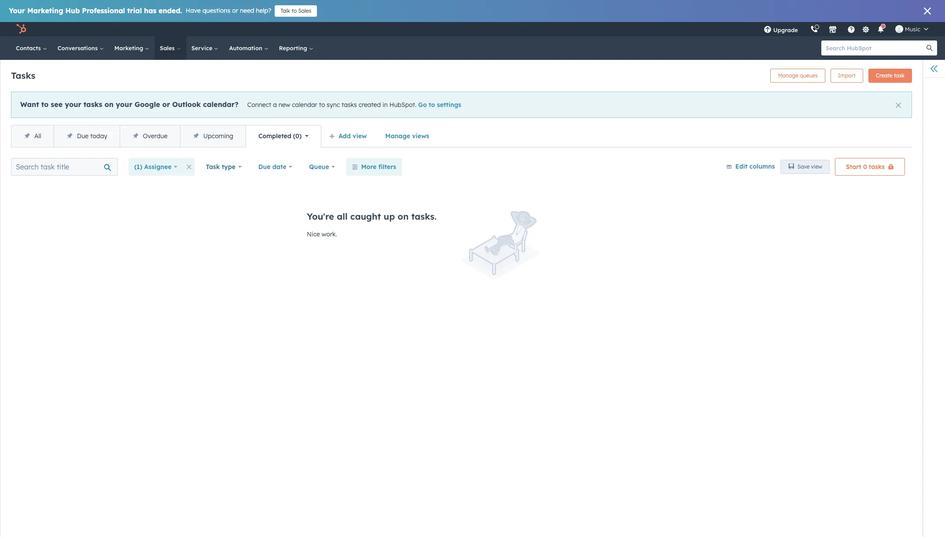 Task type: locate. For each thing, give the bounding box(es) containing it.
professional
[[82, 6, 125, 15]]

conversations link
[[52, 36, 109, 60]]

on up today
[[105, 100, 114, 109]]

due left today
[[77, 132, 89, 140]]

0 horizontal spatial on
[[105, 100, 114, 109]]

tasks right start
[[870, 163, 885, 171]]

overdue link
[[120, 126, 180, 147]]

1 horizontal spatial tasks
[[342, 101, 357, 109]]

want
[[20, 100, 39, 109]]

view inside button
[[812, 163, 823, 170]]

close image down the task
[[896, 103, 902, 108]]

save
[[798, 163, 810, 170]]

hubspot link
[[11, 24, 33, 34]]

your marketing hub professional trial has ended. have questions or need help?
[[9, 6, 271, 15]]

marketing down the trial
[[114, 44, 145, 52]]

help button
[[844, 22, 859, 36]]

0 horizontal spatial or
[[162, 100, 170, 109]]

due inside popup button
[[258, 163, 271, 171]]

0 vertical spatial marketing
[[27, 6, 63, 15]]

1 vertical spatial sales
[[160, 44, 177, 52]]

0 horizontal spatial your
[[65, 100, 81, 109]]

manage for manage views
[[386, 132, 411, 140]]

have
[[186, 7, 201, 15]]

view for add view
[[353, 132, 367, 140]]

notifications image
[[877, 26, 885, 34]]

1 vertical spatial close image
[[896, 103, 902, 108]]

edit columns button
[[727, 161, 776, 173]]

1 horizontal spatial close image
[[925, 7, 932, 15]]

your left google
[[116, 100, 132, 109]]

2 horizontal spatial tasks
[[870, 163, 885, 171]]

1 vertical spatial view
[[812, 163, 823, 170]]

0 horizontal spatial manage
[[386, 132, 411, 140]]

tasks up due today
[[84, 100, 102, 109]]

)
[[300, 132, 302, 140]]

1 vertical spatial due
[[258, 163, 271, 171]]

you're
[[307, 211, 334, 222]]

date
[[273, 163, 287, 171]]

service
[[191, 44, 214, 52]]

new
[[279, 101, 290, 109]]

0 vertical spatial on
[[105, 100, 114, 109]]

sales left service
[[160, 44, 177, 52]]

1 vertical spatial or
[[162, 100, 170, 109]]

caught
[[351, 211, 381, 222]]

1 vertical spatial 0
[[864, 163, 868, 171]]

your
[[65, 100, 81, 109], [116, 100, 132, 109]]

want to see your tasks on your google or outlook calendar?
[[20, 100, 239, 109]]

1 vertical spatial manage
[[386, 132, 411, 140]]

sales
[[298, 7, 312, 14], [160, 44, 177, 52]]

due date button
[[253, 158, 298, 176]]

or
[[232, 7, 238, 15], [162, 100, 170, 109]]

on right up
[[398, 211, 409, 222]]

1 vertical spatial on
[[398, 211, 409, 222]]

0 vertical spatial view
[[353, 132, 367, 140]]

or left the need
[[232, 7, 238, 15]]

assignee
[[144, 163, 172, 171]]

you're all caught up on tasks.
[[307, 211, 437, 222]]

1 horizontal spatial your
[[116, 100, 132, 109]]

1 horizontal spatial manage
[[779, 72, 799, 79]]

sales link
[[155, 36, 186, 60]]

talk to sales button
[[275, 5, 317, 17]]

0 vertical spatial sales
[[298, 7, 312, 14]]

created
[[359, 101, 381, 109]]

0
[[296, 132, 300, 140], [864, 163, 868, 171]]

to left see
[[41, 100, 49, 109]]

tasks right sync
[[342, 101, 357, 109]]

sync
[[327, 101, 340, 109]]

view inside popup button
[[353, 132, 367, 140]]

sales inside button
[[298, 7, 312, 14]]

(
[[293, 132, 296, 140]]

filters
[[379, 163, 397, 171]]

0 right completed at the left
[[296, 132, 300, 140]]

1 horizontal spatial view
[[812, 163, 823, 170]]

(1) assignee
[[134, 163, 172, 171]]

or right google
[[162, 100, 170, 109]]

0 vertical spatial 0
[[296, 132, 300, 140]]

queue button
[[304, 158, 341, 176]]

greg robinson image
[[896, 25, 904, 33]]

completed ( 0 )
[[259, 132, 302, 140]]

marketplaces image
[[829, 26, 837, 34]]

close image
[[925, 7, 932, 15], [896, 103, 902, 108]]

upcoming link
[[180, 126, 246, 147]]

to right talk
[[292, 7, 297, 14]]

contacts link
[[11, 36, 52, 60]]

0 vertical spatial manage
[[779, 72, 799, 79]]

view for save view
[[812, 163, 823, 170]]

menu
[[758, 22, 935, 36]]

navigation
[[11, 125, 322, 148]]

upgrade image
[[764, 26, 772, 34]]

close image for have questions or need help?
[[925, 7, 932, 15]]

create task link
[[869, 69, 913, 83]]

view right add
[[353, 132, 367, 140]]

0 horizontal spatial close image
[[896, 103, 902, 108]]

0 horizontal spatial 0
[[296, 132, 300, 140]]

view right save
[[812, 163, 823, 170]]

(1) assignee button
[[129, 158, 183, 176]]

1 horizontal spatial 0
[[864, 163, 868, 171]]

completed
[[259, 132, 291, 140]]

manage for manage queues
[[779, 72, 799, 79]]

manage left queues
[[779, 72, 799, 79]]

music
[[906, 26, 921, 33]]

close image up the music popup button
[[925, 7, 932, 15]]

your right see
[[65, 100, 81, 109]]

help image
[[848, 26, 856, 34]]

manage queues link
[[771, 69, 826, 83]]

trial
[[127, 6, 142, 15]]

task type button
[[200, 158, 247, 176]]

go to settings link
[[419, 101, 462, 109]]

0 horizontal spatial due
[[77, 132, 89, 140]]

0 vertical spatial close image
[[925, 7, 932, 15]]

due left date on the left top
[[258, 163, 271, 171]]

or inside your marketing hub professional trial has ended. have questions or need help?
[[232, 7, 238, 15]]

menu item
[[805, 22, 807, 36]]

edit
[[736, 162, 748, 170]]

marketing left "hub"
[[27, 6, 63, 15]]

close image inside want to see your tasks on your google or outlook calendar? 'alert'
[[896, 103, 902, 108]]

want to see your tasks on your google or outlook calendar? alert
[[11, 92, 913, 118]]

calling icon button
[[807, 23, 822, 35]]

manage inside tasks banner
[[779, 72, 799, 79]]

0 right start
[[864, 163, 868, 171]]

1 vertical spatial marketing
[[114, 44, 145, 52]]

more
[[361, 163, 377, 171]]

columns
[[750, 162, 776, 170]]

your
[[9, 6, 25, 15]]

upcoming
[[203, 132, 233, 140]]

hubspot.
[[390, 101, 417, 109]]

0 horizontal spatial view
[[353, 132, 367, 140]]

sales right talk
[[298, 7, 312, 14]]

calendar?
[[203, 100, 239, 109]]

0 vertical spatial or
[[232, 7, 238, 15]]

1 horizontal spatial sales
[[298, 7, 312, 14]]

manage
[[779, 72, 799, 79], [386, 132, 411, 140]]

marketing
[[27, 6, 63, 15], [114, 44, 145, 52]]

1 horizontal spatial due
[[258, 163, 271, 171]]

tasks
[[84, 100, 102, 109], [342, 101, 357, 109], [870, 163, 885, 171]]

1 horizontal spatial or
[[232, 7, 238, 15]]

0 vertical spatial due
[[77, 132, 89, 140]]

to left sync
[[319, 101, 325, 109]]

edit columns
[[736, 162, 776, 170]]

manage left views
[[386, 132, 411, 140]]

to
[[292, 7, 297, 14], [41, 100, 49, 109], [319, 101, 325, 109], [429, 101, 435, 109]]

menu containing music
[[758, 22, 935, 36]]

start 0 tasks button
[[836, 158, 906, 176]]



Task type: describe. For each thing, give the bounding box(es) containing it.
save view
[[798, 163, 823, 170]]

0 inside start 0 tasks button
[[864, 163, 868, 171]]

has
[[144, 6, 157, 15]]

upgrade
[[774, 26, 799, 33]]

views
[[412, 132, 430, 140]]

nice work.
[[307, 230, 337, 238]]

marketplaces button
[[824, 22, 843, 36]]

help?
[[256, 7, 271, 15]]

hubspot image
[[16, 24, 26, 34]]

due for due date
[[258, 163, 271, 171]]

tasks banner
[[11, 66, 913, 83]]

automation
[[229, 44, 264, 52]]

google
[[135, 100, 160, 109]]

connect
[[247, 101, 271, 109]]

tasks.
[[412, 211, 437, 222]]

create task
[[877, 72, 905, 79]]

save view button
[[781, 160, 830, 174]]

need
[[240, 7, 254, 15]]

outlook
[[172, 100, 201, 109]]

or inside 'alert'
[[162, 100, 170, 109]]

calling icon image
[[811, 26, 819, 33]]

settings image
[[863, 26, 871, 34]]

task
[[895, 72, 905, 79]]

music button
[[891, 22, 934, 36]]

add
[[339, 132, 351, 140]]

due for due today
[[77, 132, 89, 140]]

add view button
[[323, 127, 375, 145]]

notifications button
[[874, 22, 889, 36]]

navigation containing all
[[11, 125, 322, 148]]

search button
[[923, 41, 938, 56]]

(1)
[[134, 163, 142, 171]]

settings link
[[861, 24, 872, 34]]

close image for connect a new calendar to sync tasks created in hubspot.
[[896, 103, 902, 108]]

due date
[[258, 163, 287, 171]]

to inside button
[[292, 7, 297, 14]]

due today link
[[54, 126, 120, 147]]

0 horizontal spatial tasks
[[84, 100, 102, 109]]

0 horizontal spatial marketing
[[27, 6, 63, 15]]

tasks
[[11, 70, 35, 81]]

queues
[[800, 72, 818, 79]]

start
[[847, 163, 862, 171]]

talk to sales
[[281, 7, 312, 14]]

to right go
[[429, 101, 435, 109]]

service link
[[186, 36, 224, 60]]

go
[[419, 101, 427, 109]]

more filters link
[[346, 158, 402, 176]]

settings
[[437, 101, 462, 109]]

manage views link
[[380, 127, 435, 145]]

due today
[[77, 132, 107, 140]]

on inside 'alert'
[[105, 100, 114, 109]]

work.
[[322, 230, 337, 238]]

hub
[[65, 6, 80, 15]]

manage queues
[[779, 72, 818, 79]]

reporting
[[279, 44, 309, 52]]

import
[[839, 72, 856, 79]]

today
[[90, 132, 107, 140]]

tasks inside button
[[870, 163, 885, 171]]

ended.
[[159, 6, 182, 15]]

a
[[273, 101, 277, 109]]

Search task title search field
[[11, 158, 118, 176]]

task type
[[206, 163, 236, 171]]

conversations
[[58, 44, 99, 52]]

automation link
[[224, 36, 274, 60]]

1 horizontal spatial marketing
[[114, 44, 145, 52]]

import link
[[831, 69, 864, 83]]

overdue
[[143, 132, 168, 140]]

reporting link
[[274, 36, 319, 60]]

calendar
[[292, 101, 318, 109]]

0 horizontal spatial sales
[[160, 44, 177, 52]]

1 horizontal spatial on
[[398, 211, 409, 222]]

Search HubSpot search field
[[822, 41, 930, 56]]

manage views
[[386, 132, 430, 140]]

1 your from the left
[[65, 100, 81, 109]]

marketing link
[[109, 36, 155, 60]]

questions
[[203, 7, 231, 15]]

talk
[[281, 7, 290, 14]]

all link
[[11, 126, 54, 147]]

create
[[877, 72, 893, 79]]

contacts
[[16, 44, 43, 52]]

up
[[384, 211, 395, 222]]

see
[[51, 100, 63, 109]]

start 0 tasks
[[847, 163, 885, 171]]

queue
[[309, 163, 329, 171]]

nice
[[307, 230, 320, 238]]

all
[[337, 211, 348, 222]]

search image
[[927, 45, 933, 51]]

task
[[206, 163, 220, 171]]

2 your from the left
[[116, 100, 132, 109]]

in
[[383, 101, 388, 109]]



Task type: vqa. For each thing, say whether or not it's contained in the screenshot.
Due today
yes



